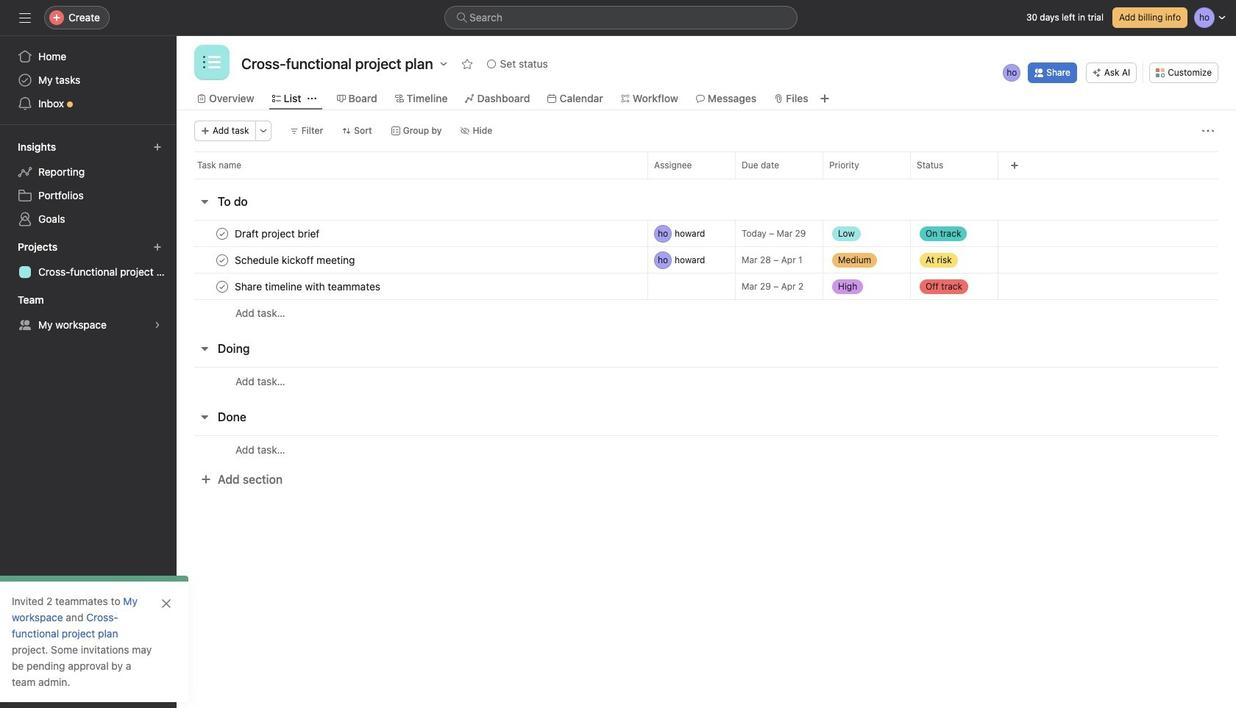 Task type: vqa. For each thing, say whether or not it's contained in the screenshot.
Base
no



Task type: locate. For each thing, give the bounding box(es) containing it.
2 mark complete image from the top
[[213, 278, 231, 295]]

list image
[[203, 54, 221, 71]]

0 vertical spatial mark complete checkbox
[[213, 225, 231, 242]]

add field image
[[1010, 161, 1019, 170]]

0 horizontal spatial more actions image
[[259, 127, 268, 135]]

1 vertical spatial collapse task list for this group image
[[199, 343, 210, 355]]

collapse task list for this group image
[[199, 196, 210, 208], [199, 343, 210, 355], [199, 411, 210, 423]]

mark complete checkbox up mark complete icon
[[213, 225, 231, 242]]

task name text field for the draft project brief cell
[[232, 226, 324, 241]]

2 task name text field from the top
[[232, 253, 360, 268]]

2 collapse task list for this group image from the top
[[199, 343, 210, 355]]

0 vertical spatial collapse task list for this group image
[[199, 196, 210, 208]]

0 vertical spatial task name text field
[[232, 226, 324, 241]]

list box
[[445, 6, 798, 29]]

1 mark complete checkbox from the top
[[213, 225, 231, 242]]

header to do tree grid
[[177, 220, 1236, 327]]

insights element
[[0, 134, 177, 234]]

Mark complete checkbox
[[213, 225, 231, 242], [213, 251, 231, 269]]

1 horizontal spatial more actions image
[[1203, 125, 1214, 137]]

teams element
[[0, 287, 177, 340]]

task name text field inside the schedule kickoff meeting "cell"
[[232, 253, 360, 268]]

1 task name text field from the top
[[232, 226, 324, 241]]

new insights image
[[153, 143, 162, 152]]

1 vertical spatial task name text field
[[232, 253, 360, 268]]

1 vertical spatial mark complete checkbox
[[213, 251, 231, 269]]

3 task name text field from the top
[[232, 279, 385, 294]]

mark complete checkbox up mark complete checkbox at the top of page
[[213, 251, 231, 269]]

task name text field inside share timeline with teammates cell
[[232, 279, 385, 294]]

3 collapse task list for this group image from the top
[[199, 411, 210, 423]]

mark complete checkbox for task name "text box" within the draft project brief cell
[[213, 225, 231, 242]]

Mark complete checkbox
[[213, 278, 231, 295]]

tab actions image
[[307, 94, 316, 103]]

mark complete image
[[213, 225, 231, 242], [213, 278, 231, 295]]

row
[[177, 152, 1236, 179], [194, 178, 1219, 180], [177, 220, 1236, 247], [177, 247, 1236, 274], [177, 273, 1236, 300], [177, 300, 1236, 327], [177, 367, 1236, 395], [177, 436, 1236, 464]]

2 mark complete checkbox from the top
[[213, 251, 231, 269]]

mark complete checkbox inside the draft project brief cell
[[213, 225, 231, 242]]

global element
[[0, 36, 177, 124]]

mark complete image up mark complete icon
[[213, 225, 231, 242]]

projects element
[[0, 234, 177, 287]]

0 vertical spatial mark complete image
[[213, 225, 231, 242]]

1 vertical spatial mark complete image
[[213, 278, 231, 295]]

2 vertical spatial collapse task list for this group image
[[199, 411, 210, 423]]

Task name text field
[[232, 226, 324, 241], [232, 253, 360, 268], [232, 279, 385, 294]]

2 vertical spatial task name text field
[[232, 279, 385, 294]]

mark complete image inside share timeline with teammates cell
[[213, 278, 231, 295]]

mark complete image inside the draft project brief cell
[[213, 225, 231, 242]]

task name text field for the schedule kickoff meeting "cell"
[[232, 253, 360, 268]]

task name text field inside the draft project brief cell
[[232, 226, 324, 241]]

more actions image
[[1203, 125, 1214, 137], [259, 127, 268, 135]]

mark complete image down mark complete icon
[[213, 278, 231, 295]]

1 mark complete image from the top
[[213, 225, 231, 242]]

mark complete checkbox inside the schedule kickoff meeting "cell"
[[213, 251, 231, 269]]

close image
[[160, 598, 172, 610]]



Task type: describe. For each thing, give the bounding box(es) containing it.
share timeline with teammates cell
[[177, 273, 648, 300]]

mark complete image
[[213, 251, 231, 269]]

add to starred image
[[461, 58, 473, 70]]

new project or portfolio image
[[153, 243, 162, 252]]

schedule kickoff meeting cell
[[177, 247, 648, 274]]

mark complete checkbox for task name "text box" in the schedule kickoff meeting "cell"
[[213, 251, 231, 269]]

hide sidebar image
[[19, 12, 31, 24]]

add tab image
[[819, 93, 831, 105]]

task name text field for share timeline with teammates cell
[[232, 279, 385, 294]]

see details, my workspace image
[[153, 321, 162, 330]]

mark complete image for task name "text box" within the draft project brief cell
[[213, 225, 231, 242]]

draft project brief cell
[[177, 220, 648, 247]]

1 collapse task list for this group image from the top
[[199, 196, 210, 208]]

mark complete image for task name "text box" in share timeline with teammates cell
[[213, 278, 231, 295]]



